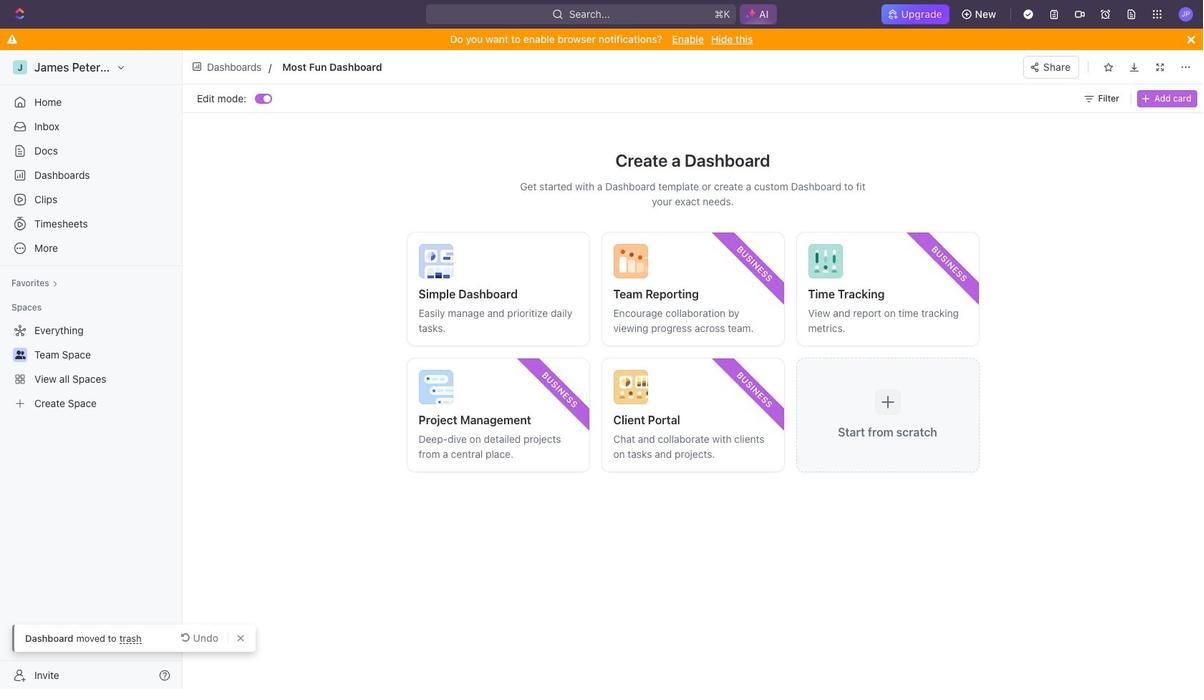 Task type: describe. For each thing, give the bounding box(es) containing it.
sidebar navigation
[[0, 50, 186, 690]]

james peterson's workspace, , element
[[13, 60, 27, 74]]

client portal image
[[614, 370, 648, 405]]

time tracking image
[[808, 244, 843, 279]]



Task type: locate. For each thing, give the bounding box(es) containing it.
tree inside sidebar "navigation"
[[6, 319, 176, 415]]

team reporting image
[[614, 244, 648, 279]]

user group image
[[15, 351, 25, 360]]

tree
[[6, 319, 176, 415]]

None text field
[[282, 58, 594, 76]]

simple dashboard image
[[419, 244, 453, 279]]

project management image
[[419, 370, 453, 405]]



Task type: vqa. For each thing, say whether or not it's contained in the screenshot.
user group icon within "tree"
no



